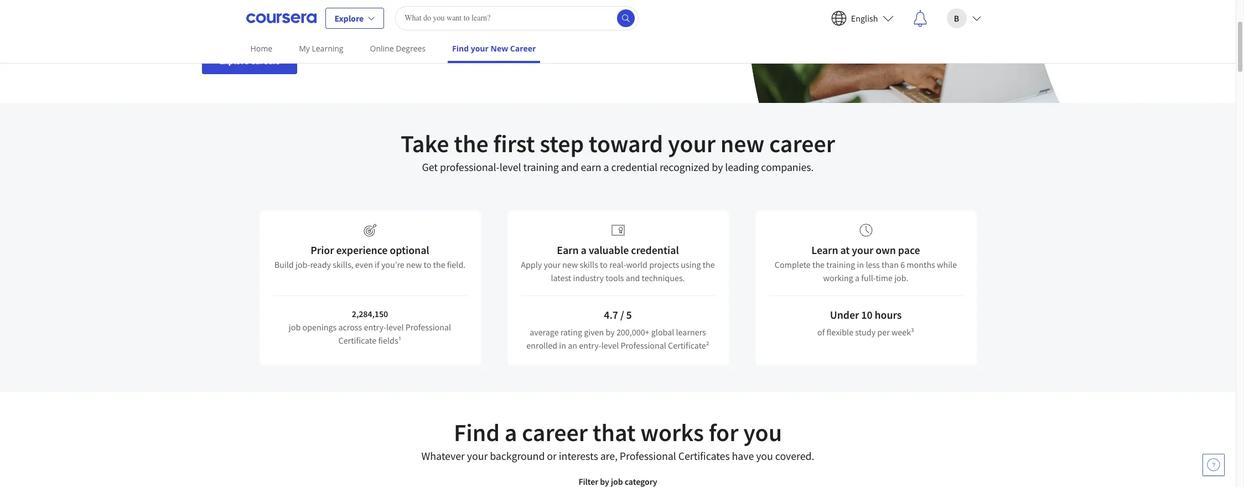 Task type: vqa. For each thing, say whether or not it's contained in the screenshot.
"across"
yes



Task type: locate. For each thing, give the bounding box(es) containing it.
and
[[561, 160, 579, 174], [626, 272, 640, 284]]

months up job.
[[907, 259, 936, 270]]

0 vertical spatial in
[[858, 259, 865, 270]]

months up find your new career
[[435, 22, 464, 33]]

2 horizontal spatial new
[[721, 128, 765, 159]]

earn a valuable credential apply your new skills to real-world projects using the latest industry tools and techniques.
[[521, 243, 715, 284]]

explore for explore careers
[[220, 55, 249, 66]]

0 vertical spatial credential
[[612, 160, 658, 174]]

training inside learn at your own pace complete the training in less than 6 months while working a full-time job.
[[827, 259, 856, 270]]

the right using
[[703, 259, 715, 270]]

by
[[712, 160, 723, 174], [606, 327, 615, 338]]

learn
[[812, 243, 839, 257]]

than up degrees
[[410, 22, 428, 33]]

0 horizontal spatial in
[[560, 340, 567, 351]]

0 horizontal spatial level
[[387, 322, 404, 333]]

your right whatever at the left bottom of the page
[[467, 449, 488, 463]]

find your new career
[[452, 43, 536, 54]]

1 vertical spatial professional
[[621, 340, 667, 351]]

credential
[[612, 160, 658, 174], [631, 243, 679, 257]]

help center image
[[1208, 459, 1221, 472]]

to down "optional"
[[424, 259, 432, 270]]

1 horizontal spatial and
[[626, 272, 640, 284]]

entry- inside 4.7 / 5 average rating given by 200,000+ global learners enrolled in an entry-level professional certificate²
[[579, 340, 602, 351]]

you right have
[[757, 449, 774, 463]]

1 horizontal spatial at
[[466, 22, 474, 33]]

the up professional-
[[454, 128, 489, 159]]

per inside the under 10 hours of flexible study per week³
[[878, 327, 890, 338]]

explore inside dropdown button
[[335, 12, 364, 24]]

2 vertical spatial professional
[[620, 449, 677, 463]]

months inside learn at your own pace complete the training in less than 6 months while working a full-time job.
[[907, 259, 936, 270]]

explore
[[335, 12, 364, 24], [220, 55, 249, 66]]

0 vertical spatial professional
[[406, 322, 451, 333]]

in left less
[[858, 259, 865, 270]]

find a career that works for you whatever your background or interests are, professional certificates have you covered.
[[422, 418, 815, 463]]

0 horizontal spatial entry-
[[364, 322, 387, 333]]

by inside 4.7 / 5 average rating given by 200,000+ global learners enrolled in an entry-level professional certificate²
[[606, 327, 615, 338]]

companies.
[[762, 160, 814, 174]]

explore for explore
[[335, 12, 364, 24]]

per down hours
[[878, 327, 890, 338]]

in inside learn at your own pace complete the training in less than 6 months while working a full-time job.
[[858, 259, 865, 270]]

month | less
[[347, 22, 408, 33]]

1 horizontal spatial in
[[858, 259, 865, 270]]

4.7 / 5 average rating given by 200,000+ global learners enrolled in an entry-level professional certificate²
[[527, 308, 710, 351]]

0 vertical spatial find
[[452, 43, 469, 54]]

training up 'working'
[[827, 259, 856, 270]]

0 vertical spatial level
[[500, 160, 521, 174]]

the
[[454, 128, 489, 159], [433, 259, 446, 270], [703, 259, 715, 270], [813, 259, 825, 270]]

at right the learn
[[841, 243, 850, 257]]

1 vertical spatial credential
[[631, 243, 679, 257]]

free
[[225, 22, 239, 33]]

0 horizontal spatial by
[[606, 327, 615, 338]]

0 horizontal spatial months
[[435, 22, 464, 33]]

new up leading
[[721, 128, 765, 159]]

own up new
[[494, 22, 510, 33]]

1 vertical spatial entry-
[[579, 340, 602, 351]]

learn at your own pace complete the training in less than 6 months while working a full-time job.
[[775, 243, 958, 284]]

your up less
[[852, 243, 874, 257]]

0 vertical spatial by
[[712, 160, 723, 174]]

0 horizontal spatial 6
[[429, 22, 434, 33]]

professional inside "2,284,150 job openings across entry-level professional certificate fields¹"
[[406, 322, 451, 333]]

take the first step toward your new career get professional-level training and earn a credential recognized by leading companies.
[[401, 128, 836, 174]]

the inside learn at your own pace complete the training in less than 6 months while working a full-time job.
[[813, 259, 825, 270]]

in left an
[[560, 340, 567, 351]]

new inside prior experience optional build job-ready skills, even if you're new to the field.
[[406, 259, 422, 270]]

at up find your new career
[[466, 22, 474, 33]]

than inside learn at your own pace complete the training in less than 6 months while working a full-time job.
[[882, 259, 899, 270]]

for
[[709, 418, 739, 448]]

by right given
[[606, 327, 615, 338]]

0 vertical spatial pace
[[512, 22, 530, 33]]

1 vertical spatial 6
[[901, 259, 906, 270]]

level
[[500, 160, 521, 174], [387, 322, 404, 333], [602, 340, 619, 351]]

explore left careers
[[220, 55, 249, 66]]

world
[[627, 259, 648, 270]]

new inside earn a valuable credential apply your new skills to real-world projects using the latest industry tools and techniques.
[[563, 259, 578, 270]]

0 vertical spatial entry-
[[364, 322, 387, 333]]

1 vertical spatial by
[[606, 327, 615, 338]]

the inside earn a valuable credential apply your new skills to real-world projects using the latest industry tools and techniques.
[[703, 259, 715, 270]]

None search field
[[396, 6, 639, 30]]

1 horizontal spatial explore
[[335, 12, 364, 24]]

new down earn
[[563, 259, 578, 270]]

career
[[770, 128, 836, 159], [522, 418, 588, 448]]

1 horizontal spatial new
[[563, 259, 578, 270]]

0 vertical spatial per
[[333, 22, 345, 33]]

industry
[[573, 272, 604, 284]]

per right $49 at the left of page
[[333, 22, 345, 33]]

new
[[721, 128, 765, 159], [406, 259, 422, 270], [563, 259, 578, 270]]

0 horizontal spatial and
[[561, 160, 579, 174]]

explore right $49 at the left of page
[[335, 12, 364, 24]]

training down step
[[524, 160, 559, 174]]

0 vertical spatial months
[[435, 22, 464, 33]]

1 vertical spatial level
[[387, 322, 404, 333]]

your up 'latest'
[[544, 259, 561, 270]]

1 horizontal spatial training
[[827, 259, 856, 270]]

at
[[308, 22, 316, 33], [466, 22, 474, 33], [841, 243, 850, 257]]

a right earn
[[604, 160, 609, 174]]

find left new
[[452, 43, 469, 54]]

1 vertical spatial find
[[454, 418, 500, 448]]

1 vertical spatial in
[[560, 340, 567, 351]]

enrolled
[[527, 340, 558, 351]]

0 horizontal spatial to
[[424, 259, 432, 270]]

you
[[744, 418, 783, 448], [757, 449, 774, 463]]

0 vertical spatial career
[[770, 128, 836, 159]]

study
[[856, 327, 876, 338]]

complete
[[775, 259, 811, 270]]

b
[[955, 12, 960, 24]]

6 up online degrees link
[[429, 22, 434, 33]]

by left leading
[[712, 160, 723, 174]]

certificates
[[679, 449, 730, 463]]

and inside take the first step toward your new career get professional-level training and earn a credential recognized by leading companies.
[[561, 160, 579, 174]]

6 up job.
[[901, 259, 906, 270]]

1 horizontal spatial by
[[712, 160, 723, 174]]

job.
[[895, 272, 909, 284]]

per for hours
[[878, 327, 890, 338]]

1 vertical spatial than
[[882, 259, 899, 270]]

of
[[818, 327, 825, 338]]

0 horizontal spatial explore
[[220, 55, 249, 66]]

first
[[494, 128, 535, 159]]

works
[[641, 418, 704, 448]]

learning
[[312, 43, 344, 54]]

1 horizontal spatial 6
[[901, 259, 906, 270]]

find for a
[[454, 418, 500, 448]]

level up fields¹
[[387, 322, 404, 333]]

1 horizontal spatial to
[[600, 259, 608, 270]]

your
[[475, 22, 493, 33], [471, 43, 489, 54], [668, 128, 716, 159], [852, 243, 874, 257], [544, 259, 561, 270], [467, 449, 488, 463]]

your inside learn at your own pace complete the training in less than 6 months while working a full-time job.
[[852, 243, 874, 257]]

prior experience optional build job-ready skills, even if you're new to the field.
[[275, 243, 466, 270]]

earn
[[557, 243, 579, 257]]

1 vertical spatial pace
[[899, 243, 921, 257]]

1 horizontal spatial level
[[500, 160, 521, 174]]

2 to from the left
[[600, 259, 608, 270]]

across
[[339, 322, 362, 333]]

explore inside "link"
[[220, 55, 249, 66]]

1 vertical spatial training
[[827, 259, 856, 270]]

your left new
[[471, 43, 489, 54]]

and left earn
[[561, 160, 579, 174]]

a inside find a career that works for you whatever your background or interests are, professional certificates have you covered.
[[505, 418, 517, 448]]

your inside earn a valuable credential apply your new skills to real-world projects using the latest industry tools and techniques.
[[544, 259, 561, 270]]

my learning link
[[295, 36, 348, 61]]

pace up job.
[[899, 243, 921, 257]]

credential down toward
[[612, 160, 658, 174]]

1 vertical spatial and
[[626, 272, 640, 284]]

in
[[858, 259, 865, 270], [560, 340, 567, 351]]

1 vertical spatial explore
[[220, 55, 249, 66]]

have
[[732, 449, 754, 463]]

a
[[604, 160, 609, 174], [581, 243, 587, 257], [856, 272, 860, 284], [505, 418, 517, 448]]

to inside earn a valuable credential apply your new skills to real-world projects using the latest industry tools and techniques.
[[600, 259, 608, 270]]

0 vertical spatial explore
[[335, 12, 364, 24]]

credential up projects
[[631, 243, 679, 257]]

find inside find a career that works for you whatever your background or interests are, professional certificates have you covered.
[[454, 418, 500, 448]]

career inside take the first step toward your new career get professional-level training and earn a credential recognized by leading companies.
[[770, 128, 836, 159]]

0 vertical spatial training
[[524, 160, 559, 174]]

career up 'or'
[[522, 418, 588, 448]]

my learning
[[299, 43, 344, 54]]

career up companies.
[[770, 128, 836, 159]]

find up whatever at the left bottom of the page
[[454, 418, 500, 448]]

you up have
[[744, 418, 783, 448]]

1 vertical spatial per
[[878, 327, 890, 338]]

1 horizontal spatial pace
[[899, 243, 921, 257]]

that
[[593, 418, 636, 448]]

english button
[[823, 0, 903, 36]]

real-
[[610, 259, 627, 270]]

own up less
[[876, 243, 897, 257]]

0 horizontal spatial own
[[494, 22, 510, 33]]

the left "field."
[[433, 259, 446, 270]]

1 horizontal spatial months
[[907, 259, 936, 270]]

2 horizontal spatial level
[[602, 340, 619, 351]]

covered.
[[776, 449, 815, 463]]

1 horizontal spatial career
[[770, 128, 836, 159]]

find for your
[[452, 43, 469, 54]]

in inside 4.7 / 5 average rating given by 200,000+ global learners enrolled in an entry-level professional certificate²
[[560, 340, 567, 351]]

coursera image
[[246, 9, 317, 27]]

than up time
[[882, 259, 899, 270]]

new for toward
[[721, 128, 765, 159]]

level down given
[[602, 340, 619, 351]]

home link
[[246, 36, 277, 61]]

0 horizontal spatial per
[[333, 22, 345, 33]]

months
[[435, 22, 464, 33], [907, 259, 936, 270]]

time
[[876, 272, 893, 284]]

new down "optional"
[[406, 259, 422, 270]]

0 vertical spatial and
[[561, 160, 579, 174]]

1 horizontal spatial entry-
[[579, 340, 602, 351]]

0 horizontal spatial than
[[410, 22, 428, 33]]

1 horizontal spatial per
[[878, 327, 890, 338]]

a up background
[[505, 418, 517, 448]]

a up skills on the bottom left of the page
[[581, 243, 587, 257]]

0 horizontal spatial new
[[406, 259, 422, 270]]

1 vertical spatial months
[[907, 259, 936, 270]]

new inside take the first step toward your new career get professional-level training and earn a credential recognized by leading companies.
[[721, 128, 765, 159]]

training inside take the first step toward your new career get professional-level training and earn a credential recognized by leading companies.
[[524, 160, 559, 174]]

level down first
[[500, 160, 521, 174]]

b button
[[938, 0, 990, 36]]

and down world
[[626, 272, 640, 284]]

0 horizontal spatial career
[[522, 418, 588, 448]]

2 vertical spatial level
[[602, 340, 619, 351]]

per
[[333, 22, 345, 33], [878, 327, 890, 338]]

ready
[[310, 259, 331, 270]]

get
[[422, 160, 438, 174]]

7-day free trial | starting at $49 per month | less than 6 months at your own pace
[[202, 22, 530, 33]]

0 horizontal spatial training
[[524, 160, 559, 174]]

1 horizontal spatial own
[[876, 243, 897, 257]]

the down the learn
[[813, 259, 825, 270]]

your up recognized
[[668, 128, 716, 159]]

6 inside learn at your own pace complete the training in less than 6 months while working a full-time job.
[[901, 259, 906, 270]]

to
[[424, 259, 432, 270], [600, 259, 608, 270]]

6
[[429, 22, 434, 33], [901, 259, 906, 270]]

1 horizontal spatial than
[[882, 259, 899, 270]]

entry- down given
[[579, 340, 602, 351]]

training
[[524, 160, 559, 174], [827, 259, 856, 270]]

than
[[410, 22, 428, 33], [882, 259, 899, 270]]

to left real-
[[600, 259, 608, 270]]

1 vertical spatial you
[[757, 449, 774, 463]]

at left $49 at the left of page
[[308, 22, 316, 33]]

1 to from the left
[[424, 259, 432, 270]]

find
[[452, 43, 469, 54], [454, 418, 500, 448]]

2 horizontal spatial at
[[841, 243, 850, 257]]

the inside take the first step toward your new career get professional-level training and earn a credential recognized by leading companies.
[[454, 128, 489, 159]]

your inside take the first step toward your new career get professional-level training and earn a credential recognized by leading companies.
[[668, 128, 716, 159]]

0 vertical spatial own
[[494, 22, 510, 33]]

to inside prior experience optional build job-ready skills, even if you're new to the field.
[[424, 259, 432, 270]]

1 vertical spatial own
[[876, 243, 897, 257]]

pace up career on the left top of the page
[[512, 22, 530, 33]]

a left full-
[[856, 272, 860, 284]]

your up find your new career
[[475, 22, 493, 33]]

pace
[[512, 22, 530, 33], [899, 243, 921, 257]]

entry- down 2,284,150
[[364, 322, 387, 333]]

1 vertical spatial career
[[522, 418, 588, 448]]

0 vertical spatial 6
[[429, 22, 434, 33]]

$49
[[318, 22, 331, 33]]



Task type: describe. For each thing, give the bounding box(es) containing it.
skills
[[580, 259, 599, 270]]

own inside learn at your own pace complete the training in less than 6 months while working a full-time job.
[[876, 243, 897, 257]]

english
[[852, 12, 879, 24]]

a inside take the first step toward your new career get professional-level training and earn a credential recognized by leading companies.
[[604, 160, 609, 174]]

careers
[[250, 55, 280, 66]]

find your new career link
[[448, 36, 541, 63]]

under 10 hours of flexible study per week³
[[818, 308, 915, 338]]

per for free
[[333, 22, 345, 33]]

professional inside find a career that works for you whatever your background or interests are, professional certificates have you covered.
[[620, 449, 677, 463]]

average
[[530, 327, 559, 338]]

2,284,150 job openings across entry-level professional certificate fields¹
[[289, 308, 451, 346]]

4.7
[[604, 308, 619, 322]]

interests
[[559, 449, 599, 463]]

week³
[[892, 327, 915, 338]]

What do you want to learn? text field
[[396, 6, 639, 30]]

level inside take the first step toward your new career get professional-level training and earn a credential recognized by leading companies.
[[500, 160, 521, 174]]

explore button
[[325, 7, 384, 29]]

even
[[355, 259, 373, 270]]

online
[[370, 43, 394, 54]]

/
[[621, 308, 625, 322]]

are,
[[601, 449, 618, 463]]

prior
[[311, 243, 334, 257]]

latest
[[551, 272, 572, 284]]

at inside learn at your own pace complete the training in less than 6 months while working a full-time job.
[[841, 243, 850, 257]]

0 horizontal spatial at
[[308, 22, 316, 33]]

credential inside earn a valuable credential apply your new skills to real-world projects using the latest industry tools and techniques.
[[631, 243, 679, 257]]

working
[[824, 272, 854, 284]]

professional inside 4.7 / 5 average rating given by 200,000+ global learners enrolled in an entry-level professional certificate²
[[621, 340, 667, 351]]

degrees
[[396, 43, 426, 54]]

recognized
[[660, 160, 710, 174]]

toward
[[589, 128, 664, 159]]

if
[[375, 259, 380, 270]]

certificate²
[[668, 340, 710, 351]]

rating
[[561, 327, 583, 338]]

flexible
[[827, 327, 854, 338]]

build
[[275, 259, 294, 270]]

0 vertical spatial than
[[410, 22, 428, 33]]

background
[[490, 449, 545, 463]]

certificate
[[339, 335, 377, 346]]

trial | starting
[[241, 22, 307, 33]]

0 vertical spatial you
[[744, 418, 783, 448]]

credential inside take the first step toward your new career get professional-level training and earn a credential recognized by leading companies.
[[612, 160, 658, 174]]

0 horizontal spatial pace
[[512, 22, 530, 33]]

2,284,150
[[352, 308, 388, 320]]

explore careers link
[[202, 48, 298, 74]]

whatever
[[422, 449, 465, 463]]

an
[[568, 340, 578, 351]]

tools
[[606, 272, 624, 284]]

while
[[938, 259, 958, 270]]

earn
[[581, 160, 602, 174]]

a inside learn at your own pace complete the training in less than 6 months while working a full-time job.
[[856, 272, 860, 284]]

career inside find a career that works for you whatever your background or interests are, professional certificates have you covered.
[[522, 418, 588, 448]]

online degrees link
[[366, 36, 430, 61]]

new for apply
[[563, 259, 578, 270]]

7-
[[202, 22, 209, 33]]

entry- inside "2,284,150 job openings across entry-level professional certificate fields¹"
[[364, 322, 387, 333]]

given
[[584, 327, 604, 338]]

day
[[209, 22, 223, 33]]

or
[[547, 449, 557, 463]]

you're
[[382, 259, 405, 270]]

field.
[[447, 259, 466, 270]]

learners
[[677, 327, 707, 338]]

by inside take the first step toward your new career get professional-level training and earn a credential recognized by leading companies.
[[712, 160, 723, 174]]

openings
[[303, 322, 337, 333]]

job-
[[296, 259, 310, 270]]

level inside 4.7 / 5 average rating given by 200,000+ global learners enrolled in an entry-level professional certificate²
[[602, 340, 619, 351]]

level inside "2,284,150 job openings across entry-level professional certificate fields¹"
[[387, 322, 404, 333]]

take
[[401, 128, 449, 159]]

step
[[540, 128, 584, 159]]

explore careers
[[220, 55, 280, 66]]

10
[[862, 308, 873, 322]]

5
[[627, 308, 632, 322]]

a inside earn a valuable credential apply your new skills to real-world projects using the latest industry tools and techniques.
[[581, 243, 587, 257]]

hours
[[875, 308, 902, 322]]

techniques.
[[642, 272, 685, 284]]

apply
[[521, 259, 542, 270]]

new
[[491, 43, 508, 54]]

your inside find your new career link
[[471, 43, 489, 54]]

projects
[[650, 259, 680, 270]]

using
[[681, 259, 701, 270]]

online degrees
[[370, 43, 426, 54]]

full-
[[862, 272, 876, 284]]

your inside find a career that works for you whatever your background or interests are, professional certificates have you covered.
[[467, 449, 488, 463]]

valuable
[[589, 243, 629, 257]]

home
[[251, 43, 273, 54]]

the inside prior experience optional build job-ready skills, even if you're new to the field.
[[433, 259, 446, 270]]

optional
[[390, 243, 430, 257]]

pace inside learn at your own pace complete the training in less than 6 months while working a full-time job.
[[899, 243, 921, 257]]

job
[[289, 322, 301, 333]]

professional-
[[440, 160, 500, 174]]

leading
[[726, 160, 760, 174]]

my
[[299, 43, 310, 54]]

less
[[866, 259, 880, 270]]

under
[[831, 308, 860, 322]]

career
[[510, 43, 536, 54]]

and inside earn a valuable credential apply your new skills to real-world projects using the latest industry tools and techniques.
[[626, 272, 640, 284]]

skills,
[[333, 259, 354, 270]]



